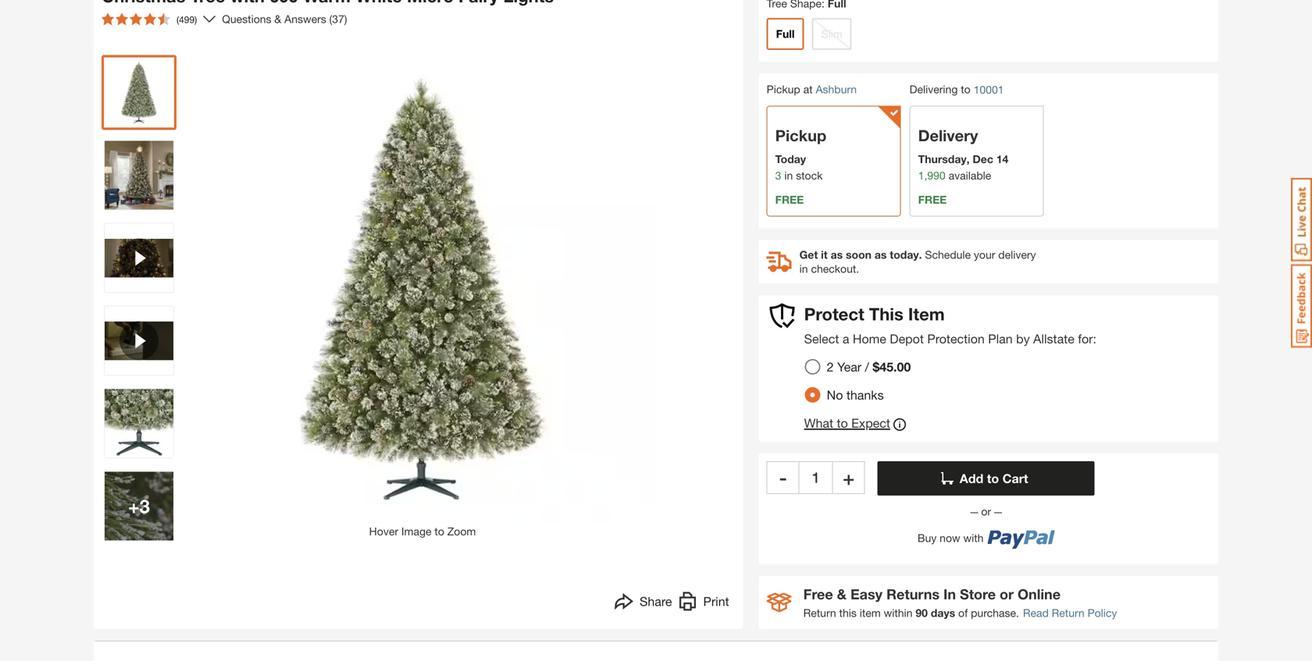 Task type: locate. For each thing, give the bounding box(es) containing it.
0 horizontal spatial as
[[831, 248, 843, 261]]

3
[[775, 169, 781, 182], [139, 495, 150, 517]]

0 vertical spatial +
[[843, 467, 854, 489]]

- button
[[767, 461, 800, 494]]

2 as from the left
[[875, 248, 887, 261]]

today.
[[890, 248, 922, 261]]

purchase.
[[971, 607, 1019, 620]]

plan
[[988, 331, 1013, 346]]

or up purchase.
[[1000, 586, 1014, 603]]

& inside free & easy returns in store or online return this item within 90 days of purchase. read return policy
[[837, 586, 847, 603]]

0 vertical spatial in
[[785, 169, 793, 182]]

year
[[837, 360, 862, 374]]

1 horizontal spatial +
[[843, 467, 854, 489]]

0 horizontal spatial return
[[804, 607, 836, 620]]

6329750039112 image
[[105, 224, 173, 292]]

to for cart
[[987, 471, 999, 486]]

free for pickup
[[775, 193, 804, 206]]

to inside the what to expect button
[[837, 416, 848, 431]]

1 horizontal spatial free
[[918, 193, 947, 206]]

at
[[803, 83, 813, 96]]

to inside add to cart button
[[987, 471, 999, 486]]

questions & answers (37)
[[222, 12, 347, 25]]

in down today
[[785, 169, 793, 182]]

this
[[869, 304, 904, 324]]

slim
[[821, 27, 843, 40]]

free & easy returns in store or online return this item within 90 days of purchase. read return policy
[[804, 586, 1117, 620]]

90
[[916, 607, 928, 620]]

icon image
[[767, 593, 792, 613]]

to left 10001
[[961, 83, 971, 96]]

0 vertical spatial &
[[274, 12, 281, 25]]

hover image to zoom
[[369, 525, 476, 538]]

0 vertical spatial pickup
[[767, 83, 800, 96]]

return right read
[[1052, 607, 1085, 620]]

a
[[843, 331, 849, 346]]

& left answers
[[274, 12, 281, 25]]

option group
[[799, 353, 924, 409]]

within
[[884, 607, 913, 620]]

1 vertical spatial pickup
[[775, 126, 827, 145]]

store
[[960, 586, 996, 603]]

get
[[800, 248, 818, 261]]

&
[[274, 12, 281, 25], [837, 586, 847, 603]]

1 horizontal spatial &
[[837, 586, 847, 603]]

protection
[[927, 331, 985, 346]]

in for pickup
[[785, 169, 793, 182]]

+ inside button
[[843, 467, 854, 489]]

zoom
[[447, 525, 476, 538]]

return down free
[[804, 607, 836, 620]]

1 vertical spatial in
[[800, 262, 808, 275]]

0 horizontal spatial &
[[274, 12, 281, 25]]

policy
[[1088, 607, 1117, 620]]

+ 3
[[128, 495, 150, 517]]

to
[[961, 83, 971, 96], [837, 416, 848, 431], [987, 471, 999, 486], [435, 525, 444, 538]]

& up the this
[[837, 586, 847, 603]]

or up buy now with button
[[978, 505, 994, 518]]

to right 'add'
[[987, 471, 999, 486]]

0 horizontal spatial 3
[[139, 495, 150, 517]]

as
[[831, 248, 843, 261], [875, 248, 887, 261]]

free down stock
[[775, 193, 804, 206]]

to left zoom
[[435, 525, 444, 538]]

your
[[974, 248, 995, 261]]

2
[[827, 360, 834, 374]]

1 free from the left
[[775, 193, 804, 206]]

0 horizontal spatial +
[[128, 495, 139, 517]]

what to expect
[[804, 416, 890, 431]]

in inside pickup today 3 in stock
[[785, 169, 793, 182]]

+ for + 3
[[128, 495, 139, 517]]

full
[[776, 27, 795, 40]]

0 horizontal spatial in
[[785, 169, 793, 182]]

1 horizontal spatial or
[[1000, 586, 1014, 603]]

1 return from the left
[[804, 607, 836, 620]]

as right soon
[[875, 248, 887, 261]]

share button
[[615, 592, 672, 615]]

1 vertical spatial +
[[128, 495, 139, 517]]

schedule
[[925, 248, 971, 261]]

buy
[[918, 532, 937, 545]]

select
[[804, 331, 839, 346]]

with
[[964, 532, 984, 545]]

1 vertical spatial 3
[[139, 495, 150, 517]]

days
[[931, 607, 955, 620]]

answers
[[284, 12, 326, 25]]

0 horizontal spatial free
[[775, 193, 804, 206]]

or inside free & easy returns in store or online return this item within 90 days of purchase. read return policy
[[1000, 586, 1014, 603]]

free down 1,990
[[918, 193, 947, 206]]

depot
[[890, 331, 924, 346]]

this
[[839, 607, 857, 620]]

1 horizontal spatial return
[[1052, 607, 1085, 620]]

1 vertical spatial &
[[837, 586, 847, 603]]

buy now with button
[[878, 520, 1095, 549]]

1 horizontal spatial as
[[875, 248, 887, 261]]

as right it
[[831, 248, 843, 261]]

now
[[940, 532, 960, 545]]

6329914715112 image
[[105, 306, 173, 375]]

read
[[1023, 607, 1049, 620]]

of
[[958, 607, 968, 620]]

0 vertical spatial or
[[978, 505, 994, 518]]

what
[[804, 416, 833, 431]]

0 vertical spatial 3
[[775, 169, 781, 182]]

pickup
[[767, 83, 800, 96], [775, 126, 827, 145]]

stock
[[796, 169, 823, 182]]

no
[[827, 388, 843, 403]]

dec
[[973, 153, 993, 165]]

easy
[[851, 586, 883, 603]]

1 vertical spatial or
[[1000, 586, 1014, 603]]

free for delivery
[[918, 193, 947, 206]]

home accents holiday pre lit christmas trees 23pg90019 40.2 image
[[105, 389, 173, 458]]

by
[[1016, 331, 1030, 346]]

thanks
[[847, 388, 884, 403]]

(499) button
[[95, 6, 203, 31]]

pickup up today
[[775, 126, 827, 145]]

2 free from the left
[[918, 193, 947, 206]]

in down get
[[800, 262, 808, 275]]

to inside delivering to 10001
[[961, 83, 971, 96]]

home accents holiday pre lit christmas trees 23pg90019 64.0 image
[[105, 58, 173, 127]]

1 horizontal spatial in
[[800, 262, 808, 275]]

in
[[785, 169, 793, 182], [800, 262, 808, 275]]

& for free
[[837, 586, 847, 603]]

+
[[843, 467, 854, 489], [128, 495, 139, 517]]

online
[[1018, 586, 1061, 603]]

14
[[997, 153, 1009, 165]]

0 horizontal spatial or
[[978, 505, 994, 518]]

1 horizontal spatial 3
[[775, 169, 781, 182]]

in inside schedule your delivery in checkout.
[[800, 262, 808, 275]]

& for questions
[[274, 12, 281, 25]]

allstate
[[1033, 331, 1075, 346]]

None field
[[800, 461, 832, 494]]

home
[[853, 331, 886, 346]]

2 return from the left
[[1052, 607, 1085, 620]]

pickup left at at top right
[[767, 83, 800, 96]]

1 as from the left
[[831, 248, 843, 261]]

to right what
[[837, 416, 848, 431]]

3 inside pickup today 3 in stock
[[775, 169, 781, 182]]



Task type: describe. For each thing, give the bounding box(es) containing it.
pickup at ashburn
[[767, 83, 857, 96]]

no thanks
[[827, 388, 884, 403]]

home accents holiday pre lit christmas trees 23pg90019 a0.3 image
[[105, 472, 173, 541]]

delivering to 10001
[[910, 83, 1004, 96]]

10001
[[974, 83, 1004, 96]]

(499)
[[177, 14, 197, 25]]

item
[[908, 304, 945, 324]]

for:
[[1078, 331, 1097, 346]]

pickup for pickup at ashburn
[[767, 83, 800, 96]]

buy now with
[[918, 532, 984, 545]]

item
[[860, 607, 881, 620]]

share
[[640, 594, 672, 609]]

1,990
[[918, 169, 946, 182]]

available
[[949, 169, 991, 182]]

(499) link
[[95, 6, 216, 31]]

read return policy link
[[1023, 605, 1117, 622]]

to inside hover image to zoom button
[[435, 525, 444, 538]]

add
[[960, 471, 984, 486]]

option group containing 2 year /
[[799, 353, 924, 409]]

print
[[703, 594, 729, 609]]

hover image to zoom button
[[188, 55, 657, 540]]

$45.00
[[873, 360, 911, 374]]

free
[[804, 586, 833, 603]]

to for expect
[[837, 416, 848, 431]]

returns
[[887, 586, 940, 603]]

home accents holiday pre lit christmas trees 23pg90019 e1.1 image
[[105, 141, 173, 210]]

protect
[[804, 304, 864, 324]]

image
[[401, 525, 432, 538]]

to for 10001
[[961, 83, 971, 96]]

10001 link
[[974, 81, 1004, 98]]

delivering
[[910, 83, 958, 96]]

protect this item select a home depot protection plan by allstate for:
[[804, 304, 1097, 346]]

4.5 stars image
[[102, 13, 170, 25]]

ashburn
[[816, 83, 857, 96]]

add to cart
[[960, 471, 1028, 486]]

slim button
[[812, 18, 852, 50]]

2 year / $45.00
[[827, 360, 911, 374]]

+ for +
[[843, 467, 854, 489]]

add to cart button
[[878, 461, 1095, 496]]

it
[[821, 248, 828, 261]]

full button
[[767, 18, 804, 50]]

+ button
[[832, 461, 865, 494]]

in for schedule
[[800, 262, 808, 275]]

-
[[780, 467, 787, 489]]

delivery
[[999, 248, 1036, 261]]

hover
[[369, 525, 398, 538]]

questions
[[222, 12, 271, 25]]

schedule your delivery in checkout.
[[800, 248, 1036, 275]]

print button
[[678, 592, 729, 615]]

pickup today 3 in stock
[[775, 126, 827, 182]]

/
[[865, 360, 869, 374]]

what to expect button
[[804, 415, 906, 434]]

cart
[[1003, 471, 1028, 486]]

soon
[[846, 248, 872, 261]]

get it as soon as today.
[[800, 248, 922, 261]]

today
[[775, 153, 806, 165]]

in
[[944, 586, 956, 603]]

live chat image
[[1291, 178, 1312, 262]]

ashburn button
[[816, 83, 857, 96]]

delivery thursday, dec 14 1,990 available
[[918, 126, 1009, 182]]

expect
[[852, 416, 890, 431]]

thursday,
[[918, 153, 970, 165]]

delivery
[[918, 126, 978, 145]]

checkout.
[[811, 262, 859, 275]]

pickup for pickup today 3 in stock
[[775, 126, 827, 145]]

feedback link image
[[1291, 264, 1312, 348]]

(37)
[[329, 12, 347, 25]]



Task type: vqa. For each thing, say whether or not it's contained in the screenshot.
CHECKOUT.
yes



